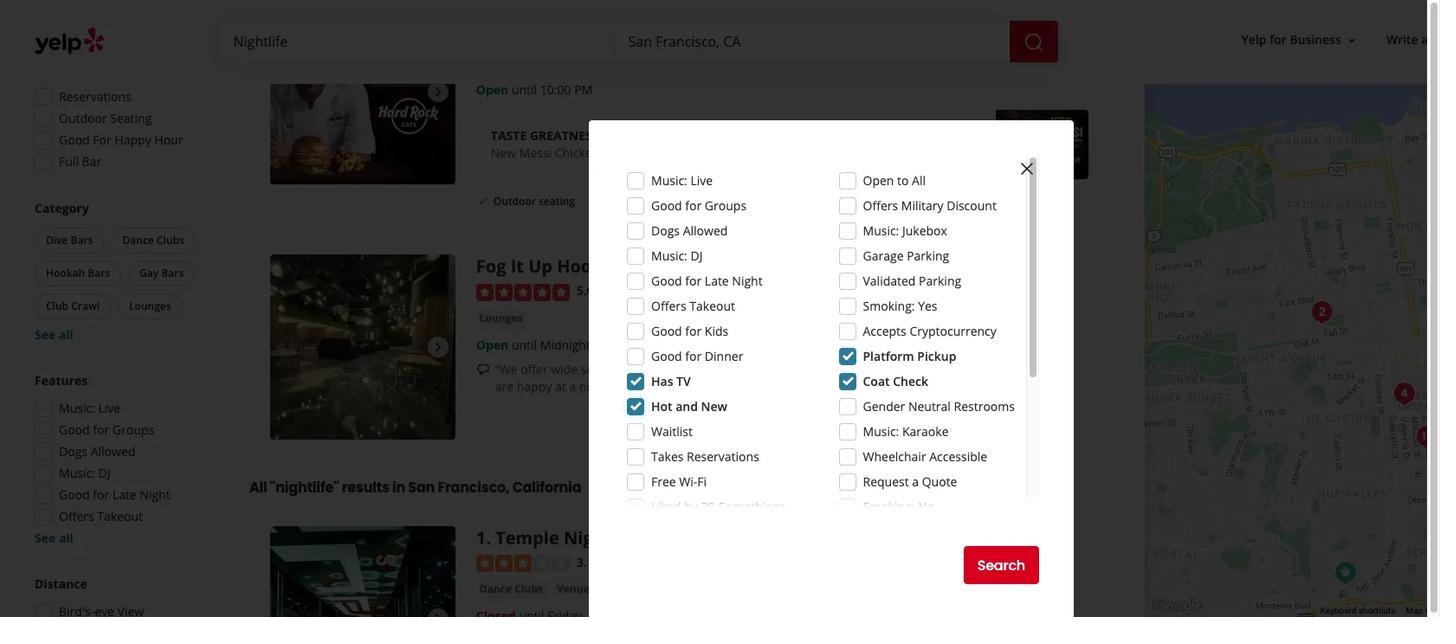 Task type: describe. For each thing, give the bounding box(es) containing it.
parking for validated parking
[[919, 273, 962, 289]]

neutral
[[909, 399, 951, 415]]

1 horizontal spatial lounges button
[[476, 310, 526, 327]]

american (traditional) link
[[476, 54, 600, 72]]

to inside "we offer wide selection of different flavored hookahs and our mission to so make sure our customers are happy at a nice atmosphere and cozy vibes"
[[897, 361, 909, 377]]

good for late night inside "search" dialog
[[652, 273, 763, 289]]

dogs inside "search" dialog
[[652, 223, 680, 239]]

16 checkmark v2 image
[[661, 194, 675, 208]]

dance inside dance clubs link
[[480, 583, 512, 597]]

gender neutral restrooms
[[863, 399, 1015, 415]]

results
[[342, 478, 390, 498]]

night inside "search" dialog
[[732, 273, 763, 289]]

wi-
[[680, 474, 698, 490]]

0 vertical spatial reviews)
[[627, 27, 674, 44]]

to inside "search" dialog
[[898, 172, 909, 189]]

fi
[[698, 474, 707, 490]]

3 slideshow element from the top
[[270, 527, 456, 618]]

1 horizontal spatial hookah
[[557, 255, 625, 278]]

quote
[[922, 474, 958, 490]]

1 vertical spatial dance clubs button
[[476, 582, 547, 599]]

3.1
[[577, 555, 597, 571]]

club crawl button
[[35, 294, 111, 320]]

bars for hookah bars
[[88, 266, 110, 281]]

liked for liked by vegetarians
[[863, 524, 893, 541]]

dive
[[46, 233, 68, 248]]

1 vertical spatial dj
[[98, 465, 110, 482]]

hookah inside button
[[46, 266, 85, 281]]

2 our from the left
[[991, 361, 1011, 377]]

waitlist
[[652, 424, 693, 440]]

0 horizontal spatial reservations
[[59, 88, 132, 105]]

live inside group
[[98, 400, 121, 417]]

good for kids
[[652, 323, 729, 340]]

the valencia room image
[[1388, 377, 1423, 412]]

open until midnight
[[476, 337, 591, 353]]

francisco,
[[438, 478, 510, 498]]

1 our from the left
[[828, 361, 847, 377]]

2 vertical spatial takeout
[[97, 509, 143, 525]]

dance clubs link
[[476, 582, 547, 599]]

business
[[1291, 32, 1342, 48]]

chicken
[[555, 145, 600, 161]]

fisherman's wharf
[[743, 55, 849, 72]]

16 chevron down v2 image
[[1346, 34, 1359, 47]]

user actions element
[[1228, 24, 1441, 59]]

1 vertical spatial night
[[140, 487, 170, 503]]

cocktail bars button
[[607, 54, 682, 72]]

next image
[[428, 82, 449, 103]]

(2
[[597, 283, 608, 299]]

1 vertical spatial allowed
[[91, 444, 135, 460]]

validated parking
[[863, 273, 962, 289]]

new for hot and new
[[701, 399, 728, 415]]

hour
[[154, 132, 183, 148]]

happy
[[115, 132, 151, 148]]

open for open until 10:00 pm
[[476, 81, 509, 98]]

full
[[59, 153, 79, 170]]

clubs for dance clubs button to the bottom
[[515, 583, 543, 597]]

next image for until midnight
[[428, 337, 449, 358]]

american (traditional) button
[[476, 54, 600, 72]]

wharf
[[814, 55, 849, 72]]

gay
[[140, 266, 159, 281]]

so
[[912, 361, 925, 377]]

make
[[928, 361, 960, 377]]

10:00
[[540, 81, 571, 98]]

restrooms
[[954, 399, 1015, 415]]

lounges for leftmost lounges button
[[129, 299, 171, 314]]

spaces
[[640, 583, 675, 597]]

1 horizontal spatial offers
[[652, 298, 687, 315]]

3.1 star rating image
[[476, 556, 570, 573]]

outdoor seating
[[494, 194, 575, 209]]

5.0
[[577, 283, 594, 299]]

full bar
[[59, 153, 101, 170]]

a inside "we offer wide selection of different flavored hookahs and our mission to so make sure our customers are happy at a nice atmosphere and cozy vibes"
[[570, 378, 576, 395]]

accepts
[[863, 323, 907, 340]]

gender
[[863, 399, 906, 415]]

previous image
[[277, 337, 298, 358]]

features
[[35, 373, 88, 389]]

1 vertical spatial offers takeout
[[59, 509, 143, 525]]

venues
[[557, 583, 595, 597]]

military
[[902, 198, 944, 214]]

group containing suggested
[[29, 17, 215, 176]]

0 vertical spatial takeout
[[679, 194, 720, 209]]

music: jukebox
[[863, 223, 948, 239]]

0 vertical spatial offers
[[863, 198, 899, 214]]

somethings
[[719, 499, 786, 516]]

.
[[486, 527, 491, 550]]

good for dinner
[[652, 348, 744, 365]]

hot
[[652, 399, 673, 415]]

0 horizontal spatial dogs
[[59, 444, 88, 460]]

customers
[[1014, 361, 1073, 377]]

now
[[93, 45, 119, 62]]

open for open now
[[59, 45, 90, 62]]

accessible
[[930, 449, 988, 465]]

search
[[978, 556, 1026, 576]]

1 vertical spatial reviews)
[[611, 283, 657, 299]]

reservations inside "search" dialog
[[687, 449, 760, 465]]

keyboard shortcuts button
[[1321, 606, 1396, 618]]

a for write
[[1422, 32, 1429, 48]]

all for category
[[59, 327, 74, 343]]

emporium arcade bar image
[[1306, 295, 1341, 330]]

wide
[[551, 361, 578, 377]]

1 vertical spatial good for groups
[[59, 422, 154, 438]]

hard rock cafe image
[[270, 0, 456, 185]]

dance clubs for dance clubs button to the bottom
[[480, 583, 543, 597]]

burgers link
[[689, 54, 736, 72]]

wheelchair accessible
[[863, 449, 988, 465]]

fog it up hookah lounge image
[[270, 255, 456, 440]]

fog it up hookah lounge link
[[476, 255, 692, 278]]

map
[[1407, 607, 1424, 616]]

bars for dive bars
[[71, 233, 93, 248]]

0 horizontal spatial music: dj
[[59, 465, 110, 482]]

gay bars button
[[128, 261, 195, 287]]

smoking: for smoking: yes
[[863, 298, 915, 315]]

gay bars
[[140, 266, 184, 281]]

good for groups inside "search" dialog
[[652, 198, 747, 214]]

fisherman's
[[743, 55, 811, 72]]

(1.1k
[[597, 27, 624, 44]]

see all button for features
[[35, 530, 74, 547]]

kids
[[705, 323, 729, 340]]

lounge
[[629, 255, 692, 278]]

validated
[[863, 273, 916, 289]]

greatness
[[530, 127, 599, 144]]

5 star rating image
[[476, 284, 570, 301]]

1 vertical spatial late
[[113, 487, 137, 503]]

dive bars
[[46, 233, 93, 248]]

hookah bars
[[46, 266, 110, 281]]

for inside button
[[1270, 32, 1287, 48]]

karaoke
[[903, 424, 949, 440]]

cozy
[[703, 378, 727, 395]]

a for request
[[913, 474, 919, 490]]

are
[[495, 378, 514, 395]]

write a re link
[[1380, 25, 1441, 56]]

cocktail
[[611, 55, 653, 70]]

and inside "search" dialog
[[676, 399, 698, 415]]

tv
[[677, 373, 691, 390]]

until for until midnight
[[512, 337, 537, 353]]

1 vertical spatial dogs allowed
[[59, 444, 135, 460]]

next image for 3.1
[[428, 609, 449, 618]]

yelp for business
[[1242, 32, 1342, 48]]

takeout inside "search" dialog
[[690, 298, 736, 315]]

it
[[511, 255, 524, 278]]

"we
[[495, 361, 518, 377]]

of
[[635, 361, 646, 377]]

hot and new
[[652, 399, 728, 415]]

san for nightclub
[[653, 527, 685, 550]]

0 vertical spatial dance
[[123, 233, 154, 248]]

google image
[[1149, 595, 1207, 618]]

smoking: for smoking: no
[[863, 499, 915, 516]]

pickup
[[918, 348, 957, 365]]

in
[[393, 478, 406, 498]]

parking for garage parking
[[907, 248, 950, 264]]

cocktail bars
[[611, 55, 678, 70]]

all inside "search" dialog
[[912, 172, 926, 189]]



Task type: locate. For each thing, give the bounding box(es) containing it.
1 vertical spatial to
[[897, 361, 909, 377]]

0 vertical spatial dance clubs
[[123, 233, 184, 248]]

0 vertical spatial late
[[705, 273, 729, 289]]

2 vertical spatial and
[[676, 399, 698, 415]]

fog it up hookah lounge
[[476, 255, 692, 278]]

0 vertical spatial see all
[[35, 327, 74, 343]]

new inside taste greatness new messi chicken sandwich
[[491, 145, 517, 161]]

music: dj inside "search" dialog
[[652, 248, 703, 264]]

dance down the 3.1 star rating image
[[480, 583, 512, 597]]

0 horizontal spatial offers
[[59, 509, 94, 525]]

1 next image from the top
[[428, 337, 449, 358]]

flavored
[[701, 361, 748, 377]]

outdoor for outdoor seating
[[59, 110, 107, 126]]

next image
[[428, 337, 449, 358], [428, 609, 449, 618]]

5.0 (2 reviews)
[[577, 283, 657, 299]]

to left so
[[897, 361, 909, 377]]

accepts cryptocurrency
[[863, 323, 997, 340]]

previous image for 3.1
[[277, 609, 298, 618]]

0 vertical spatial liked
[[652, 499, 682, 516]]

group
[[29, 17, 215, 176], [31, 200, 215, 344], [29, 373, 215, 548]]

by for 30-
[[685, 499, 698, 516]]

dogs down features
[[59, 444, 88, 460]]

0 horizontal spatial hookah
[[46, 266, 85, 281]]

1 horizontal spatial live
[[691, 172, 713, 189]]

0 horizontal spatial dance
[[123, 233, 154, 248]]

yes
[[919, 298, 938, 315]]

2 next image from the top
[[428, 609, 449, 618]]

taste
[[491, 127, 527, 144]]

previous image for until 10:00 pm
[[277, 82, 298, 103]]

a left quote
[[913, 474, 919, 490]]

dance clubs for dance clubs button to the left
[[123, 233, 184, 248]]

2 previous image from the top
[[277, 609, 298, 618]]

0 vertical spatial dogs
[[652, 223, 680, 239]]

1 vertical spatial group
[[31, 200, 215, 344]]

coat
[[863, 373, 890, 390]]

hookah down the dive bars button
[[46, 266, 85, 281]]

0 horizontal spatial lounges
[[129, 299, 171, 314]]

offers takeout up distance
[[59, 509, 143, 525]]

0 vertical spatial offers takeout
[[652, 298, 736, 315]]

1 all from the top
[[59, 327, 74, 343]]

1 vertical spatial parking
[[919, 273, 962, 289]]

1 horizontal spatial our
[[991, 361, 1011, 377]]

a
[[1422, 32, 1429, 48], [570, 378, 576, 395], [913, 474, 919, 490]]

0 vertical spatial parking
[[907, 248, 950, 264]]

dj inside "search" dialog
[[691, 248, 703, 264]]

0 vertical spatial groups
[[705, 198, 747, 214]]

lounges
[[129, 299, 171, 314], [480, 311, 523, 325]]

distance
[[35, 576, 87, 593]]

0 horizontal spatial san
[[408, 478, 435, 498]]

smoking: down request
[[863, 499, 915, 516]]

music: live inside "search" dialog
[[652, 172, 713, 189]]

platform pickup
[[863, 348, 957, 365]]

see all down 'club'
[[35, 327, 74, 343]]

0 horizontal spatial lounges button
[[118, 294, 182, 320]]

0 vertical spatial and
[[803, 361, 824, 377]]

a left re at the top
[[1422, 32, 1429, 48]]

happy
[[517, 378, 552, 395]]

has
[[652, 373, 674, 390]]

cryptocurrency
[[910, 323, 997, 340]]

liked down smoking: no
[[863, 524, 893, 541]]

0 vertical spatial outdoor
[[59, 110, 107, 126]]

reviews) right (2
[[611, 283, 657, 299]]

0 horizontal spatial dance clubs button
[[111, 228, 196, 254]]

0 horizontal spatial late
[[113, 487, 137, 503]]

music: karaoke
[[863, 424, 949, 440]]

1 horizontal spatial liked
[[863, 524, 893, 541]]

1 vertical spatial a
[[570, 378, 576, 395]]

see all button up distance
[[35, 530, 74, 547]]

music: live up 16 checkmark v2 image
[[652, 172, 713, 189]]

allowed inside "search" dialog
[[683, 223, 728, 239]]

seating
[[539, 194, 575, 209]]

0 vertical spatial group
[[29, 17, 215, 176]]

previous image
[[277, 82, 298, 103], [277, 609, 298, 618]]

see all button
[[35, 327, 74, 343], [35, 530, 74, 547]]

1 vertical spatial san
[[653, 527, 685, 550]]

temple
[[496, 527, 560, 550]]

bars for cocktail bars
[[655, 55, 678, 70]]

lounges for the right lounges button
[[480, 311, 523, 325]]

lounges button down gay
[[118, 294, 182, 320]]

allowed
[[683, 223, 728, 239], [91, 444, 135, 460]]

0 vertical spatial night
[[732, 273, 763, 289]]

map region
[[1132, 23, 1441, 618]]

1 vertical spatial outdoor
[[494, 194, 536, 209]]

open down american
[[476, 81, 509, 98]]

fog
[[476, 255, 506, 278]]

(1.1k reviews)
[[597, 27, 674, 44]]

lounges down 5 star rating image
[[480, 311, 523, 325]]

see all button for category
[[35, 327, 74, 343]]

16 speech v2 image
[[476, 363, 490, 377]]

offers down open to all
[[863, 198, 899, 214]]

good for groups up the lounge
[[652, 198, 747, 214]]

our right sure
[[991, 361, 1011, 377]]

1 vertical spatial dance
[[480, 583, 512, 597]]

1 vertical spatial until
[[512, 337, 537, 353]]

dance clubs
[[123, 233, 184, 248], [480, 583, 543, 597]]

30-
[[701, 499, 719, 516]]

0 vertical spatial dance clubs button
[[111, 228, 196, 254]]

club
[[46, 299, 68, 314]]

by
[[685, 499, 698, 516], [897, 524, 910, 541]]

hookah bars button
[[35, 261, 121, 287]]

open now
[[59, 45, 119, 62]]

groups inside group
[[113, 422, 154, 438]]

outdoor for outdoor seating
[[494, 194, 536, 209]]

for
[[93, 132, 112, 148]]

different
[[649, 361, 698, 377]]

1 horizontal spatial allowed
[[683, 223, 728, 239]]

lounges link
[[476, 310, 526, 327]]

music: live down features
[[59, 400, 121, 417]]

see down 'club'
[[35, 327, 56, 343]]

good
[[59, 132, 90, 148], [652, 198, 682, 214], [652, 273, 682, 289], [652, 323, 682, 340], [652, 348, 682, 365], [59, 422, 90, 438], [59, 487, 90, 503]]

slideshow element for open until midnight
[[270, 255, 456, 440]]

liked
[[652, 499, 682, 516], [863, 524, 893, 541]]

0 vertical spatial music: live
[[652, 172, 713, 189]]

to
[[898, 172, 909, 189], [897, 361, 909, 377]]

2 all from the top
[[59, 530, 74, 547]]

group containing features
[[29, 373, 215, 548]]

1 previous image from the top
[[277, 82, 298, 103]]

offers takeout up good for kids
[[652, 298, 736, 315]]

bars right dive
[[71, 233, 93, 248]]

request
[[863, 474, 909, 490]]

dance clubs button up gay
[[111, 228, 196, 254]]

0 horizontal spatial outdoor
[[59, 110, 107, 126]]

reviews)
[[627, 27, 674, 44], [611, 283, 657, 299]]

burgers
[[692, 55, 733, 70]]

until for until 10:00 pm
[[512, 81, 537, 98]]

1
[[476, 527, 486, 550]]

takeout up 'kids'
[[690, 298, 736, 315]]

new inside "search" dialog
[[701, 399, 728, 415]]

re
[[1432, 32, 1441, 48]]

bars right cocktail
[[655, 55, 678, 70]]

1 horizontal spatial dance clubs button
[[476, 582, 547, 599]]

1 horizontal spatial san
[[653, 527, 685, 550]]

close image
[[1017, 158, 1038, 179]]

hookahs
[[751, 361, 800, 377]]

1 vertical spatial all
[[59, 530, 74, 547]]

clubs up gay bars
[[157, 233, 184, 248]]

to up military
[[898, 172, 909, 189]]

offers takeout inside "search" dialog
[[652, 298, 736, 315]]

1 vertical spatial good for late night
[[59, 487, 170, 503]]

1 horizontal spatial late
[[705, 273, 729, 289]]

0 vertical spatial good for late night
[[652, 273, 763, 289]]

san for in
[[408, 478, 435, 498]]

open up music: jukebox on the top of the page
[[863, 172, 895, 189]]

bars for gay bars
[[161, 266, 184, 281]]

0 vertical spatial see all button
[[35, 327, 74, 343]]

bars inside "button"
[[161, 266, 184, 281]]

0 horizontal spatial dogs allowed
[[59, 444, 135, 460]]

delivery
[[607, 194, 648, 209]]

1 vertical spatial see all
[[35, 530, 74, 547]]

dogs
[[652, 223, 680, 239], [59, 444, 88, 460]]

all for features
[[59, 530, 74, 547]]

1 vertical spatial previous image
[[277, 609, 298, 618]]

1 horizontal spatial new
[[701, 399, 728, 415]]

no
[[919, 499, 935, 516]]

all left "nightlife"
[[250, 478, 267, 498]]

clubs down the 3.1 star rating image
[[515, 583, 543, 597]]

hookah
[[557, 255, 625, 278], [46, 266, 85, 281]]

until up "offer"
[[512, 337, 537, 353]]

selection
[[581, 361, 632, 377]]

takeout right 16 checkmark v2 image
[[679, 194, 720, 209]]

garage
[[863, 248, 904, 264]]

san
[[408, 478, 435, 498], [653, 527, 685, 550]]

1 horizontal spatial a
[[913, 474, 919, 490]]

by for vegetarians
[[897, 524, 910, 541]]

1 horizontal spatial music: live
[[652, 172, 713, 189]]

by left 30-
[[685, 499, 698, 516]]

dance clubs button
[[111, 228, 196, 254], [476, 582, 547, 599]]

and up hot and new
[[678, 378, 699, 395]]

taste greatness new messi chicken sandwich
[[491, 127, 657, 161]]

our left mission
[[828, 361, 847, 377]]

dance up gay
[[123, 233, 154, 248]]

slideshow element for open until 10:00 pm
[[270, 0, 456, 185]]

good for late night
[[652, 273, 763, 289], [59, 487, 170, 503]]

liked by 30-somethings
[[652, 499, 786, 516]]

new down taste
[[491, 145, 517, 161]]

1 vertical spatial music: live
[[59, 400, 121, 417]]

see all up distance
[[35, 530, 74, 547]]

dogs allowed inside "search" dialog
[[652, 223, 728, 239]]

0 vertical spatial next image
[[428, 337, 449, 358]]

all up distance
[[59, 530, 74, 547]]

all up military
[[912, 172, 926, 189]]

16 checkmark v2 image
[[476, 194, 490, 208]]

0 vertical spatial by
[[685, 499, 698, 516]]

crawl
[[71, 299, 100, 314]]

2 vertical spatial a
[[913, 474, 919, 490]]

0 horizontal spatial clubs
[[157, 233, 184, 248]]

lounges inside lounges link
[[480, 311, 523, 325]]

None search field
[[220, 21, 1062, 62]]

"nightlife"
[[270, 478, 339, 498]]

1 smoking: from the top
[[863, 298, 915, 315]]

0 horizontal spatial dance clubs
[[123, 233, 184, 248]]

0 horizontal spatial music: live
[[59, 400, 121, 417]]

dogs down 16 checkmark v2 image
[[652, 223, 680, 239]]

1 vertical spatial all
[[250, 478, 267, 498]]

1 horizontal spatial night
[[732, 273, 763, 289]]

parking down jukebox
[[907, 248, 950, 264]]

0 vertical spatial smoking:
[[863, 298, 915, 315]]

1 horizontal spatial outdoor
[[494, 194, 536, 209]]

search image
[[1024, 32, 1044, 53]]

has tv
[[652, 373, 691, 390]]

2 slideshow element from the top
[[270, 255, 456, 440]]

groups inside "search" dialog
[[705, 198, 747, 214]]

see all for features
[[35, 530, 74, 547]]

2 see all button from the top
[[35, 530, 74, 547]]

and right hot
[[676, 399, 698, 415]]

0 vertical spatial dogs allowed
[[652, 223, 728, 239]]

1 horizontal spatial dance
[[480, 583, 512, 597]]

1 horizontal spatial dogs allowed
[[652, 223, 728, 239]]

see all for category
[[35, 327, 74, 343]]

1 vertical spatial dogs
[[59, 444, 88, 460]]

1 vertical spatial groups
[[113, 422, 154, 438]]

open for open until midnight
[[476, 337, 509, 353]]

outdoor right 16 checkmark v2 icon
[[494, 194, 536, 209]]

1 slideshow element from the top
[[270, 0, 456, 185]]

slideshow element
[[270, 0, 456, 185], [270, 255, 456, 440], [270, 527, 456, 618]]

1 vertical spatial clubs
[[515, 583, 543, 597]]

reviews) up cocktail bars
[[627, 27, 674, 44]]

dj
[[691, 248, 703, 264], [98, 465, 110, 482]]

2 horizontal spatial a
[[1422, 32, 1429, 48]]

garage parking
[[863, 248, 950, 264]]

outdoor up the for
[[59, 110, 107, 126]]

reservations up 'fi'
[[687, 449, 760, 465]]

late inside "search" dialog
[[705, 273, 729, 289]]

open for open to all
[[863, 172, 895, 189]]

1 horizontal spatial reservations
[[687, 449, 760, 465]]

dance clubs up gay
[[123, 233, 184, 248]]

0 horizontal spatial a
[[570, 378, 576, 395]]

open to all
[[863, 172, 926, 189]]

1 see from the top
[[35, 327, 56, 343]]

1 vertical spatial and
[[678, 378, 699, 395]]

search dialog
[[0, 0, 1441, 618]]

(traditional)
[[532, 55, 597, 70]]

2 see from the top
[[35, 530, 56, 547]]

until down american (traditional) link
[[512, 81, 537, 98]]

clubs inside dance clubs link
[[515, 583, 543, 597]]

reservations up outdoor seating on the top left
[[59, 88, 132, 105]]

new for taste greatness new messi chicken sandwich
[[491, 145, 517, 161]]

our
[[828, 361, 847, 377], [991, 361, 1011, 377]]

lounges button down 5 star rating image
[[476, 310, 526, 327]]

by down smoking: no
[[897, 524, 910, 541]]

san right the "in"
[[408, 478, 435, 498]]

dance clubs button down the 3.1 star rating image
[[476, 582, 547, 599]]

0 horizontal spatial liked
[[652, 499, 682, 516]]

takeout up the distance option group
[[97, 509, 143, 525]]

bars up crawl
[[88, 266, 110, 281]]

smoking: down validated
[[863, 298, 915, 315]]

open inside "search" dialog
[[863, 172, 895, 189]]

free
[[652, 474, 676, 490]]

see up distance
[[35, 530, 56, 547]]

asiasf image
[[1432, 297, 1441, 332]]

good for groups down features
[[59, 422, 154, 438]]

lounges down gay
[[129, 299, 171, 314]]

venues & event spaces
[[557, 583, 675, 597]]

open down the suggested
[[59, 45, 90, 62]]

offers up distance
[[59, 509, 94, 525]]

0 vertical spatial all
[[59, 327, 74, 343]]

and right hookahs on the bottom right
[[803, 361, 824, 377]]

request a quote
[[863, 474, 958, 490]]

wheelchair
[[863, 449, 927, 465]]

1 horizontal spatial groups
[[705, 198, 747, 214]]

2 smoking: from the top
[[863, 499, 915, 516]]

dogs allowed down 16 checkmark v2 image
[[652, 223, 728, 239]]

1 horizontal spatial good for groups
[[652, 198, 747, 214]]

1 vertical spatial see all button
[[35, 530, 74, 547]]

0 horizontal spatial offers takeout
[[59, 509, 143, 525]]

0 vertical spatial previous image
[[277, 82, 298, 103]]

0 horizontal spatial good for late night
[[59, 487, 170, 503]]

1 see all from the top
[[35, 327, 74, 343]]

liked for liked by 30-somethings
[[652, 499, 682, 516]]

american
[[480, 55, 530, 70]]

offer
[[521, 361, 548, 377]]

see for features
[[35, 530, 56, 547]]

check
[[893, 373, 929, 390]]

2 until from the top
[[512, 337, 537, 353]]

see all button down 'club'
[[35, 327, 74, 343]]

group containing category
[[31, 200, 215, 344]]

vegetarians
[[913, 524, 980, 541]]

1 vertical spatial see
[[35, 530, 56, 547]]

offers takeout
[[652, 298, 736, 315], [59, 509, 143, 525]]

dance clubs down the 3.1 star rating image
[[480, 583, 543, 597]]

liked down free
[[652, 499, 682, 516]]

2 see all from the top
[[35, 530, 74, 547]]

until
[[512, 81, 537, 98], [512, 337, 537, 353]]

search button
[[964, 547, 1040, 585]]

0 vertical spatial dj
[[691, 248, 703, 264]]

0 vertical spatial a
[[1422, 32, 1429, 48]]

hookah up 5.0
[[557, 255, 625, 278]]

category
[[35, 200, 89, 217]]

dogs allowed
[[652, 223, 728, 239], [59, 444, 135, 460]]

california
[[513, 478, 582, 498]]

san up spaces
[[653, 527, 685, 550]]

1 vertical spatial reservations
[[687, 449, 760, 465]]

1 until from the top
[[512, 81, 537, 98]]

dogs allowed down features
[[59, 444, 135, 460]]

bars right gay
[[161, 266, 184, 281]]

offers up good for kids
[[652, 298, 687, 315]]

2 vertical spatial slideshow element
[[270, 527, 456, 618]]

aaron bennett jazz ensemble image
[[1329, 556, 1364, 591]]

takeout
[[679, 194, 720, 209], [690, 298, 736, 315], [97, 509, 143, 525]]

urban putt image
[[1411, 420, 1441, 455]]

1 . temple nightclub san francisco
[[476, 527, 771, 550]]

1 vertical spatial takeout
[[690, 298, 736, 315]]

all
[[912, 172, 926, 189], [250, 478, 267, 498]]

0 vertical spatial all
[[912, 172, 926, 189]]

1 see all button from the top
[[35, 327, 74, 343]]

see for category
[[35, 327, 56, 343]]

1 horizontal spatial lounges
[[480, 311, 523, 325]]

clubs for dance clubs button to the left
[[157, 233, 184, 248]]

a inside dialog
[[913, 474, 919, 490]]

data
[[1426, 607, 1441, 616]]

live inside "search" dialog
[[691, 172, 713, 189]]

dinner
[[705, 348, 744, 365]]

parking up yes
[[919, 273, 962, 289]]

discount
[[947, 198, 997, 214]]

new down cozy
[[701, 399, 728, 415]]

1 vertical spatial live
[[98, 400, 121, 417]]

offers
[[863, 198, 899, 214], [652, 298, 687, 315], [59, 509, 94, 525]]

all down club crawl button
[[59, 327, 74, 343]]

0 vertical spatial until
[[512, 81, 537, 98]]

distance option group
[[29, 576, 215, 618]]

venues & event spaces link
[[554, 582, 679, 599]]

0 horizontal spatial live
[[98, 400, 121, 417]]

a right at
[[570, 378, 576, 395]]

open up '16 speech v2' 'image'
[[476, 337, 509, 353]]



Task type: vqa. For each thing, say whether or not it's contained in the screenshot.
Info Icon
no



